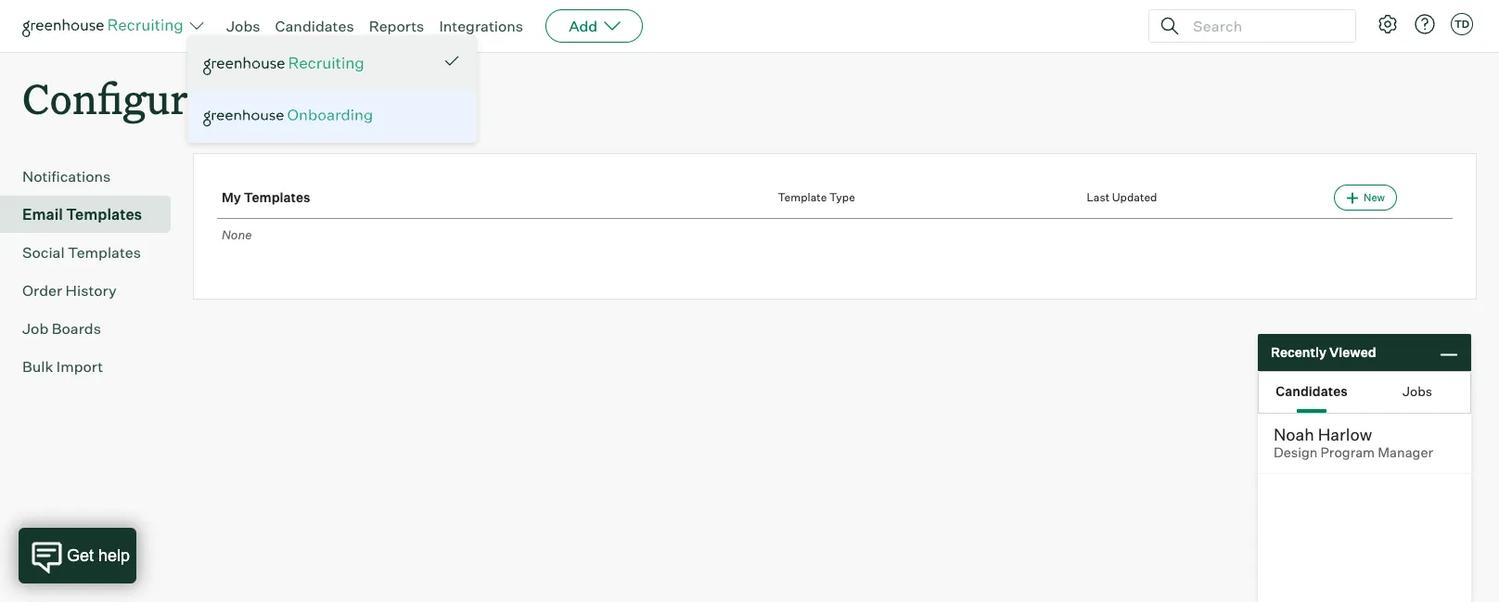 Task type: locate. For each thing, give the bounding box(es) containing it.
social
[[22, 243, 65, 262]]

templates down notifications link
[[66, 205, 142, 224]]

1 horizontal spatial candidates
[[1276, 383, 1348, 399]]

new link
[[1334, 185, 1398, 211]]

td button
[[1451, 13, 1474, 35]]

recently
[[1271, 345, 1327, 360]]

configure image
[[1377, 13, 1399, 35]]

templates right my
[[244, 190, 311, 206]]

manager
[[1378, 445, 1434, 461]]

templates up "order history" "link"
[[68, 243, 141, 262]]

candidates
[[275, 17, 354, 35], [1276, 383, 1348, 399]]

candidates tab list
[[1259, 372, 1471, 413]]

add
[[569, 17, 598, 35]]

1 vertical spatial candidates
[[1276, 383, 1348, 399]]

job
[[22, 319, 49, 338]]

1 horizontal spatial greenhouse recruiting image
[[203, 53, 370, 75]]

my
[[222, 190, 241, 206]]

candidates right jobs link
[[275, 17, 354, 35]]

last
[[1087, 191, 1110, 205]]

my templates
[[222, 190, 311, 206]]

design
[[1274, 445, 1318, 461]]

reports
[[369, 17, 424, 35]]

greenhouse recruiting image up configure
[[22, 15, 189, 37]]

order history
[[22, 281, 117, 300]]

greenhouse recruiting image down candidates link
[[203, 53, 370, 75]]

templates
[[244, 190, 311, 206], [66, 205, 142, 224], [68, 243, 141, 262]]

email
[[22, 205, 63, 224]]

configure
[[22, 71, 209, 125]]

candidates down "recently viewed"
[[1276, 383, 1348, 399]]

notifications
[[22, 167, 111, 186]]

0 horizontal spatial candidates
[[275, 17, 354, 35]]

tab
[[1365, 372, 1471, 413]]

noah
[[1274, 424, 1315, 445]]

harlow
[[1318, 424, 1373, 445]]

0 horizontal spatial greenhouse recruiting image
[[22, 15, 189, 37]]

viewed
[[1330, 345, 1377, 360]]

last updated
[[1087, 191, 1158, 205]]

import
[[56, 357, 103, 376]]

new
[[1364, 191, 1386, 204]]

social templates
[[22, 243, 141, 262]]

0 vertical spatial candidates
[[275, 17, 354, 35]]

candidates link
[[275, 17, 354, 35]]

greenhouse recruiting image
[[22, 15, 189, 37], [203, 53, 370, 75]]

jobs
[[226, 17, 260, 35]]

1 vertical spatial greenhouse recruiting image
[[203, 53, 370, 75]]

program
[[1321, 445, 1376, 461]]



Task type: vqa. For each thing, say whether or not it's contained in the screenshot.
"from"
no



Task type: describe. For each thing, give the bounding box(es) containing it.
bulk import
[[22, 357, 103, 376]]

templates for social templates
[[68, 243, 141, 262]]

job boards
[[22, 319, 101, 338]]

bulk import link
[[22, 356, 163, 378]]

notifications link
[[22, 165, 163, 188]]

history
[[65, 281, 117, 300]]

bulk
[[22, 357, 53, 376]]

order
[[22, 281, 62, 300]]

integrations
[[439, 17, 524, 35]]

noah harlow design program manager
[[1274, 424, 1434, 461]]

template type
[[778, 191, 856, 205]]

job boards link
[[22, 318, 163, 340]]

template
[[778, 191, 827, 205]]

type
[[830, 191, 856, 205]]

td button
[[1448, 9, 1477, 39]]

greenhouse recruiting image inside "td" menu
[[203, 53, 370, 75]]

none
[[222, 228, 252, 242]]

email templates
[[22, 205, 142, 224]]

td menu
[[187, 35, 477, 143]]

reports link
[[369, 17, 424, 35]]

0 vertical spatial greenhouse recruiting image
[[22, 15, 189, 37]]

order history link
[[22, 280, 163, 302]]

updated
[[1112, 191, 1158, 205]]

email templates link
[[22, 203, 163, 226]]

recently viewed
[[1271, 345, 1377, 360]]

social templates link
[[22, 241, 163, 264]]

jobs link
[[226, 17, 260, 35]]

templates for email templates
[[66, 205, 142, 224]]

candidates inside tab list
[[1276, 383, 1348, 399]]

greenhouse onboarding image
[[203, 109, 461, 127]]

Search text field
[[1189, 13, 1339, 39]]

add button
[[546, 9, 643, 43]]

integrations link
[[439, 17, 524, 35]]

td
[[1455, 18, 1470, 31]]

templates for my templates
[[244, 190, 311, 206]]

boards
[[52, 319, 101, 338]]



